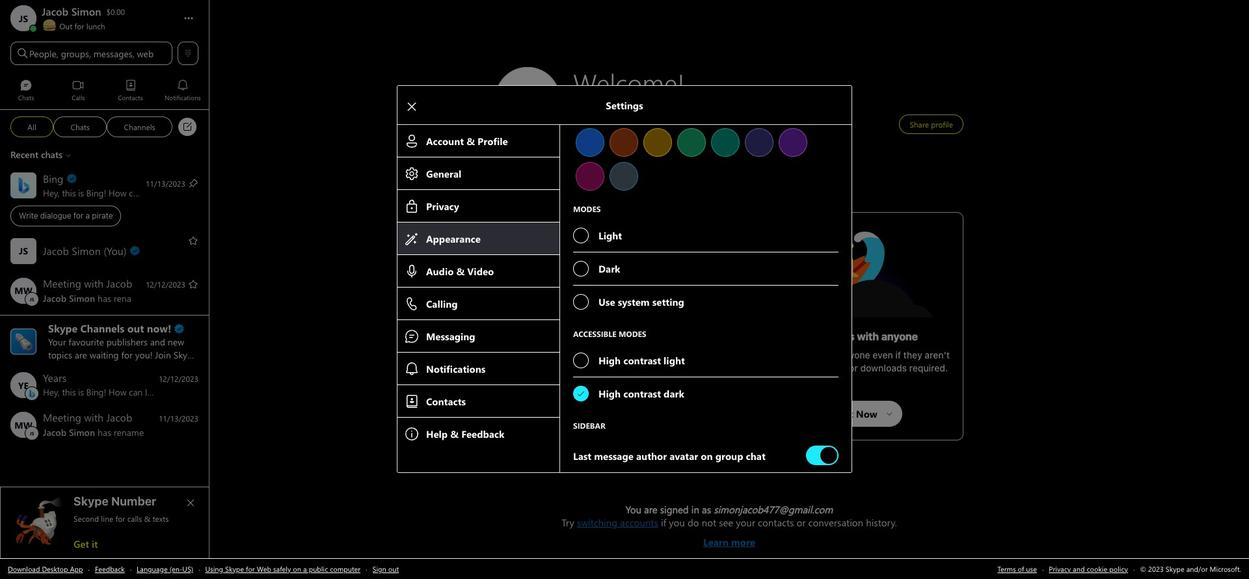 Task type: describe. For each thing, give the bounding box(es) containing it.
get it
[[74, 538, 98, 551]]

computer
[[330, 564, 361, 574]]

try switching accounts if you do not see your contacts or conversation history. learn more
[[562, 516, 898, 549]]

second
[[74, 514, 99, 524]]

2 help from the top
[[150, 386, 167, 398]]

groups,
[[61, 47, 91, 60]]

using skype for web safely on a public computer
[[205, 564, 361, 574]]

2 this from the top
[[62, 386, 76, 398]]

what's
[[556, 331, 592, 342]]

stay
[[517, 350, 536, 361]]

required.
[[910, 363, 949, 374]]

for for write dialogue for a pirate
[[73, 211, 83, 221]]

privacy and cookie policy link
[[1050, 564, 1129, 574]]

0 vertical spatial you
[[169, 186, 183, 199]]

waiting
[[90, 349, 119, 361]]

signed
[[660, 503, 689, 516]]

write dialogue for a pirate button
[[10, 205, 121, 226]]

&
[[144, 514, 151, 524]]

favourite
[[69, 336, 104, 348]]

2 today? from the top
[[186, 386, 212, 398]]

second line for calls & texts
[[74, 514, 169, 524]]

for for using skype for web safely on a public computer
[[246, 564, 255, 574]]

meetings
[[808, 331, 855, 342]]

and inside stay up to date with the latest features and updates in skype. don't miss a thing!
[[686, 350, 702, 361]]

2 hey, from the top
[[43, 386, 60, 398]]

as
[[702, 503, 711, 516]]

language
[[137, 564, 168, 574]]

language (en-us)
[[137, 564, 193, 574]]

skype. inside stay up to date with the latest features and updates in skype. don't miss a thing!
[[577, 363, 606, 374]]

out for lunch button
[[42, 18, 171, 31]]

share the invite with anyone even if they aren't on skype. no sign ups or downloads required.
[[750, 350, 953, 374]]

terms
[[998, 564, 1016, 574]]

(en-
[[170, 564, 182, 574]]

1 bing from the top
[[86, 186, 104, 199]]

don't
[[609, 363, 632, 374]]

us)
[[182, 564, 193, 574]]

sign out link
[[373, 564, 399, 574]]

1 hey, from the top
[[43, 186, 60, 199]]

dialogue
[[40, 211, 71, 221]]

skype right using
[[225, 564, 244, 574]]

1 today? from the top
[[186, 186, 212, 199]]

on inside share the invite with anyone even if they aren't on skype. no sign ups or downloads required.
[[752, 363, 762, 374]]

features
[[648, 350, 683, 361]]

you
[[626, 503, 642, 516]]

invite
[[794, 350, 817, 361]]

anyone inside share the invite with anyone even if they aren't on skype. no sign ups or downloads required.
[[840, 350, 871, 361]]

privacy
[[1050, 564, 1071, 574]]

accounts
[[620, 516, 659, 529]]

Light checkbox
[[573, 219, 839, 252]]

do
[[688, 516, 699, 529]]

download desktop app link
[[8, 564, 83, 574]]

2 can from the top
[[129, 386, 143, 398]]

even
[[873, 350, 894, 361]]

and inside your favourite publishers and new topics are waiting for you! join skype channels now!
[[150, 336, 165, 348]]

aren't
[[925, 350, 950, 361]]

1 horizontal spatial now!
[[147, 322, 171, 335]]

with inside stay up to date with the latest features and updates in skype. don't miss a thing!
[[584, 350, 603, 361]]

easy
[[782, 331, 806, 342]]

web
[[257, 564, 271, 574]]

2 hey, this is bing ! how can i help you today? from the top
[[43, 386, 214, 398]]

policy
[[1110, 564, 1129, 574]]

2 i from the top
[[145, 386, 147, 398]]

2 horizontal spatial with
[[858, 331, 879, 342]]

0 horizontal spatial out
[[127, 322, 144, 335]]

your
[[48, 336, 66, 348]]

in inside stay up to date with the latest features and updates in skype. don't miss a thing!
[[567, 363, 574, 374]]

download desktop app
[[8, 564, 83, 574]]

publishers
[[107, 336, 148, 348]]

or inside try switching accounts if you do not see your contacts or conversation history. learn more
[[797, 516, 806, 529]]

are inside your favourite publishers and new topics are waiting for you! join skype channels now!
[[75, 349, 87, 361]]

1 horizontal spatial anyone
[[882, 331, 918, 342]]

1 i from the top
[[145, 186, 147, 199]]

1 vertical spatial channels
[[80, 322, 125, 335]]

join
[[155, 349, 171, 361]]

up
[[538, 350, 549, 361]]

calls
[[127, 514, 142, 524]]

using skype for web safely on a public computer link
[[205, 564, 361, 574]]

a inside write dialogue for a pirate button
[[86, 211, 90, 221]]

your favourite publishers and new topics are waiting for you! join skype channels now!
[[48, 336, 200, 374]]

1 horizontal spatial out
[[388, 564, 399, 574]]

1 is from the top
[[78, 186, 84, 199]]

download
[[8, 564, 40, 574]]

you inside try switching accounts if you do not see your contacts or conversation history. learn more
[[669, 516, 685, 529]]

ups
[[831, 363, 847, 374]]

terms of use
[[998, 564, 1038, 574]]

stay up to date with the latest features and updates in skype. don't miss a thing!
[[517, 350, 704, 374]]

all
[[28, 121, 36, 132]]

sign
[[811, 363, 829, 374]]

theme dialog
[[397, 0, 872, 553]]

you are signed in as
[[626, 503, 714, 516]]

downloads
[[861, 363, 907, 374]]

date
[[563, 350, 582, 361]]

channels inside your favourite publishers and new topics are waiting for you! join skype channels now!
[[48, 362, 85, 374]]

skype number
[[74, 495, 156, 508]]

they
[[904, 350, 923, 361]]

switching accounts link
[[577, 516, 659, 529]]

contacts
[[758, 516, 794, 529]]

people, groups, messages, web
[[29, 47, 154, 60]]



Task type: locate. For each thing, give the bounding box(es) containing it.
0 horizontal spatial in
[[567, 363, 574, 374]]

today?
[[186, 186, 212, 199], [186, 386, 212, 398]]

are right 'you'
[[644, 503, 658, 516]]

0 vertical spatial hey, this is bing ! how can i help you today?
[[43, 186, 214, 199]]

out
[[127, 322, 144, 335], [388, 564, 399, 574]]

number
[[111, 495, 156, 508]]

learn more link
[[562, 529, 898, 549]]

or inside share the invite with anyone even if they aren't on skype. no sign ups or downloads required.
[[850, 363, 859, 374]]

channels down topics
[[48, 362, 85, 374]]

or
[[850, 363, 859, 374], [797, 516, 806, 529]]

skype. down share
[[765, 363, 794, 374]]

what's new in skype
[[556, 331, 662, 342]]

skype
[[48, 322, 78, 335], [631, 331, 662, 342], [174, 349, 198, 361], [74, 495, 109, 508], [225, 564, 244, 574]]

1 vertical spatial a
[[657, 363, 662, 374]]

1 vertical spatial out
[[388, 564, 399, 574]]

out for lunch
[[57, 21, 105, 31]]

1 vertical spatial are
[[644, 503, 658, 516]]

1 vertical spatial is
[[78, 386, 84, 398]]

2 ! from the top
[[104, 386, 106, 398]]

0 vertical spatial if
[[896, 350, 902, 361]]

skype. inside share the invite with anyone even if they aren't on skype. no sign ups or downloads required.
[[765, 363, 794, 374]]

1 vertical spatial today?
[[186, 386, 212, 398]]

share
[[750, 350, 775, 361]]

1 vertical spatial hey, this is bing ! how can i help you today?
[[43, 386, 214, 398]]

write dialogue for a pirate
[[19, 211, 113, 221]]

0 vertical spatial a
[[86, 211, 90, 221]]

and
[[150, 336, 165, 348], [686, 350, 702, 361], [1073, 564, 1085, 574]]

write
[[19, 211, 38, 221]]

skype inside your favourite publishers and new topics are waiting for you! join skype channels now!
[[174, 349, 198, 361]]

0 vertical spatial today?
[[186, 186, 212, 199]]

with up sign
[[819, 350, 837, 361]]

1 horizontal spatial or
[[850, 363, 859, 374]]

2 vertical spatial you
[[669, 516, 685, 529]]

desktop
[[42, 564, 68, 574]]

new
[[168, 336, 184, 348]]

2 skype. from the left
[[765, 363, 794, 374]]

0 horizontal spatial or
[[797, 516, 806, 529]]

1 horizontal spatial on
[[752, 363, 762, 374]]

cookie
[[1087, 564, 1108, 574]]

privacy and cookie policy
[[1050, 564, 1129, 574]]

a left pirate on the left top of page
[[86, 211, 90, 221]]

0 vertical spatial or
[[850, 363, 859, 374]]

1 vertical spatial this
[[62, 386, 76, 398]]

it
[[92, 538, 98, 551]]

Last message author avatar on group chat checkbox
[[807, 440, 839, 470]]

a left public on the left
[[303, 564, 307, 574]]

0 vertical spatial help
[[150, 186, 167, 199]]

1 horizontal spatial if
[[896, 350, 902, 361]]

or right ups
[[850, 363, 859, 374]]

i
[[145, 186, 147, 199], [145, 386, 147, 398]]

0 vertical spatial on
[[752, 363, 762, 374]]

safely
[[273, 564, 291, 574]]

try
[[562, 516, 575, 529]]

bing up pirate on the left top of page
[[86, 186, 104, 199]]

new
[[594, 331, 617, 342]]

1 hey, this is bing ! how can i help you today? from the top
[[43, 186, 214, 199]]

1 vertical spatial in
[[567, 363, 574, 374]]

and up thing!
[[686, 350, 702, 361]]

0 vertical spatial how
[[109, 186, 127, 199]]

with right "date"
[[584, 350, 603, 361]]

using
[[205, 564, 223, 574]]

for right out
[[75, 21, 84, 31]]

the down easy
[[777, 350, 791, 361]]

1 vertical spatial and
[[686, 350, 702, 361]]

hey, this is bing ! how can i help you today? down your favourite publishers and new topics are waiting for you! join skype channels now!
[[43, 386, 214, 398]]

0 horizontal spatial anyone
[[840, 350, 871, 361]]

2 how from the top
[[109, 386, 127, 398]]

0 vertical spatial in
[[619, 331, 628, 342]]

! down waiting
[[104, 386, 106, 398]]

hey, up dialogue
[[43, 186, 60, 199]]

in left as
[[692, 503, 700, 516]]

the up don't
[[605, 350, 619, 361]]

a
[[86, 211, 90, 221], [657, 363, 662, 374], [303, 564, 307, 574]]

2 the from the left
[[777, 350, 791, 361]]

for inside your favourite publishers and new topics are waiting for you! join skype channels now!
[[121, 349, 133, 361]]

chats
[[71, 121, 90, 132]]

1 skype. from the left
[[577, 363, 606, 374]]

0 vertical spatial bing
[[86, 186, 104, 199]]

0 vertical spatial !
[[104, 186, 106, 199]]

anyone up they
[[882, 331, 918, 342]]

in right new
[[619, 331, 628, 342]]

out up publishers
[[127, 322, 144, 335]]

on down share
[[752, 363, 762, 374]]

a down features
[[657, 363, 662, 374]]

for right dialogue
[[73, 211, 83, 221]]

2 vertical spatial a
[[303, 564, 307, 574]]

0 horizontal spatial the
[[605, 350, 619, 361]]

for left web
[[246, 564, 255, 574]]

bing down waiting
[[86, 386, 104, 398]]

out right sign
[[388, 564, 399, 574]]

0 vertical spatial i
[[145, 186, 147, 199]]

1 horizontal spatial the
[[777, 350, 791, 361]]

to
[[552, 350, 560, 361]]

1 horizontal spatial are
[[644, 503, 658, 516]]

messages,
[[94, 47, 135, 60]]

and up join
[[150, 336, 165, 348]]

skype up second
[[74, 495, 109, 508]]

skype channels out now!
[[48, 322, 171, 335]]

0 vertical spatial anyone
[[882, 331, 918, 342]]

mansurfer
[[811, 226, 858, 240]]

in down "date"
[[567, 363, 574, 374]]

miss
[[634, 363, 654, 374]]

High contrast light checkbox
[[573, 344, 839, 377]]

0 vertical spatial and
[[150, 336, 165, 348]]

on right safely
[[293, 564, 301, 574]]

hey, down topics
[[43, 386, 60, 398]]

launch
[[570, 226, 601, 240]]

updates
[[530, 363, 564, 374]]

Use system setting checkbox
[[573, 286, 839, 318]]

pirate
[[92, 211, 113, 221]]

hey, this is bing ! how can i help you today?
[[43, 186, 214, 199], [43, 386, 214, 398]]

this
[[62, 186, 76, 199], [62, 386, 76, 398]]

1 horizontal spatial a
[[303, 564, 307, 574]]

skype down the new
[[174, 349, 198, 361]]

sign
[[373, 564, 387, 574]]

1 vertical spatial i
[[145, 386, 147, 398]]

channels
[[124, 121, 155, 132], [80, 322, 125, 335], [48, 362, 85, 374]]

1 vertical spatial or
[[797, 516, 806, 529]]

channels up favourite
[[80, 322, 125, 335]]

channels right chats
[[124, 121, 155, 132]]

2 vertical spatial and
[[1073, 564, 1085, 574]]

now!
[[147, 322, 171, 335], [87, 362, 107, 374]]

line
[[101, 514, 113, 524]]

terms of use link
[[998, 564, 1038, 574]]

or right contacts
[[797, 516, 806, 529]]

1 vertical spatial how
[[109, 386, 127, 398]]

language (en-us) link
[[137, 564, 193, 574]]

0 horizontal spatial are
[[75, 349, 87, 361]]

people,
[[29, 47, 58, 60]]

Dark checkbox
[[573, 253, 839, 285]]

anyone down easy meetings with anyone
[[840, 350, 871, 361]]

0 vertical spatial is
[[78, 186, 84, 199]]

2 horizontal spatial a
[[657, 363, 662, 374]]

get
[[74, 538, 89, 551]]

0 horizontal spatial and
[[150, 336, 165, 348]]

is up write dialogue for a pirate on the left top of the page
[[78, 186, 84, 199]]

0 horizontal spatial if
[[661, 516, 667, 529]]

1 horizontal spatial skype.
[[765, 363, 794, 374]]

2 horizontal spatial in
[[692, 503, 700, 516]]

your
[[736, 516, 756, 529]]

2 is from the top
[[78, 386, 84, 398]]

1 horizontal spatial with
[[819, 350, 837, 361]]

0 horizontal spatial on
[[293, 564, 301, 574]]

1 this from the top
[[62, 186, 76, 199]]

0 vertical spatial channels
[[124, 121, 155, 132]]

if left they
[[896, 350, 902, 361]]

skype up your
[[48, 322, 78, 335]]

now! up the new
[[147, 322, 171, 335]]

1 how from the top
[[109, 186, 127, 199]]

the inside stay up to date with the latest features and updates in skype. don't miss a thing!
[[605, 350, 619, 361]]

if right accounts
[[661, 516, 667, 529]]

skype up latest
[[631, 331, 662, 342]]

0 horizontal spatial with
[[584, 350, 603, 361]]

with up the even
[[858, 331, 879, 342]]

1 vertical spatial can
[[129, 386, 143, 398]]

1 vertical spatial you
[[169, 386, 183, 398]]

tab list
[[0, 74, 209, 109]]

in
[[619, 331, 628, 342], [567, 363, 574, 374], [692, 503, 700, 516]]

history.
[[867, 516, 898, 529]]

2 vertical spatial in
[[692, 503, 700, 516]]

hey, this is bing ! how can i help you today? up pirate on the left top of page
[[43, 186, 214, 199]]

not
[[702, 516, 717, 529]]

bing
[[86, 186, 104, 199], [86, 386, 104, 398]]

0 vertical spatial can
[[129, 186, 143, 199]]

0 horizontal spatial a
[[86, 211, 90, 221]]

0 vertical spatial now!
[[147, 322, 171, 335]]

and left cookie
[[1073, 564, 1085, 574]]

1 vertical spatial hey,
[[43, 386, 60, 398]]

0 vertical spatial are
[[75, 349, 87, 361]]

of
[[1018, 564, 1025, 574]]

skype.
[[577, 363, 606, 374], [765, 363, 794, 374]]

! up pirate on the left top of page
[[104, 186, 106, 199]]

1 the from the left
[[605, 350, 619, 361]]

1 can from the top
[[129, 186, 143, 199]]

2 vertical spatial channels
[[48, 362, 85, 374]]

anyone
[[882, 331, 918, 342], [840, 350, 871, 361]]

how down your favourite publishers and new topics are waiting for you! join skype channels now!
[[109, 386, 127, 398]]

how
[[109, 186, 127, 199], [109, 386, 127, 398]]

with
[[858, 331, 879, 342], [584, 350, 603, 361], [819, 350, 837, 361]]

no
[[797, 363, 809, 374]]

1 horizontal spatial and
[[686, 350, 702, 361]]

if inside share the invite with anyone even if they aren't on skype. no sign ups or downloads required.
[[896, 350, 902, 361]]

texts
[[153, 514, 169, 524]]

for inside skype number element
[[116, 514, 125, 524]]

latest
[[621, 350, 645, 361]]

1 vertical spatial if
[[661, 516, 667, 529]]

1 vertical spatial bing
[[86, 386, 104, 398]]

0 horizontal spatial skype.
[[577, 363, 606, 374]]

feedback link
[[95, 564, 125, 574]]

1 vertical spatial anyone
[[840, 350, 871, 361]]

with inside share the invite with anyone even if they aren't on skype. no sign ups or downloads required.
[[819, 350, 837, 361]]

for down publishers
[[121, 349, 133, 361]]

sign out
[[373, 564, 399, 574]]

0 vertical spatial hey,
[[43, 186, 60, 199]]

web
[[137, 47, 154, 60]]

1 vertical spatial !
[[104, 386, 106, 398]]

1 ! from the top
[[104, 186, 106, 199]]

this down topics
[[62, 386, 76, 398]]

for for second line for calls & texts
[[116, 514, 125, 524]]

if inside try switching accounts if you do not see your contacts or conversation history. learn more
[[661, 516, 667, 529]]

how up pirate on the left top of page
[[109, 186, 127, 199]]

1 horizontal spatial in
[[619, 331, 628, 342]]

the inside share the invite with anyone even if they aren't on skype. no sign ups or downloads required.
[[777, 350, 791, 361]]

out
[[59, 21, 72, 31]]

2 bing from the top
[[86, 386, 104, 398]]

1 vertical spatial help
[[150, 386, 167, 398]]

skype. down "date"
[[577, 363, 606, 374]]

now! down waiting
[[87, 362, 107, 374]]

for right line
[[116, 514, 125, 524]]

conversation
[[809, 516, 864, 529]]

app
[[70, 564, 83, 574]]

are down favourite
[[75, 349, 87, 361]]

1 vertical spatial now!
[[87, 362, 107, 374]]

lunch
[[86, 21, 105, 31]]

you!
[[135, 349, 153, 361]]

easy meetings with anyone
[[782, 331, 918, 342]]

0 vertical spatial this
[[62, 186, 76, 199]]

if
[[896, 350, 902, 361], [661, 516, 667, 529]]

now! inside your favourite publishers and new topics are waiting for you! join skype channels now!
[[87, 362, 107, 374]]

High contrast dark checkbox
[[573, 378, 839, 410]]

skype number element
[[11, 495, 199, 551]]

help
[[150, 186, 167, 199], [150, 386, 167, 398]]

is down favourite
[[78, 386, 84, 398]]

1 vertical spatial on
[[293, 564, 301, 574]]

a inside stay up to date with the latest features and updates in skype. don't miss a thing!
[[657, 363, 662, 374]]

on
[[752, 363, 762, 374], [293, 564, 301, 574]]

learn
[[704, 536, 729, 549]]

topics
[[48, 349, 72, 361]]

1 help from the top
[[150, 186, 167, 199]]

0 horizontal spatial now!
[[87, 362, 107, 374]]

0 vertical spatial out
[[127, 322, 144, 335]]

2 horizontal spatial and
[[1073, 564, 1085, 574]]

this up write dialogue for a pirate button
[[62, 186, 76, 199]]



Task type: vqa. For each thing, say whether or not it's contained in the screenshot.
Set
no



